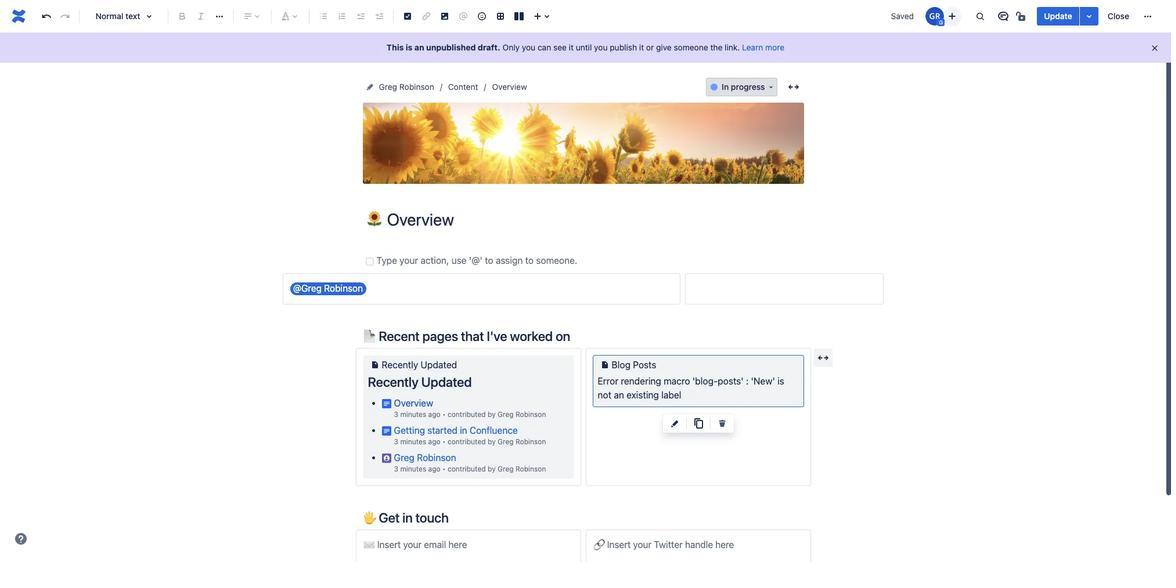 Task type: vqa. For each thing, say whether or not it's contained in the screenshot.
Premium icon
no



Task type: describe. For each thing, give the bounding box(es) containing it.
ago inside getting started in confluence 3 minutes ago • contributed by greg robinson
[[428, 438, 441, 446]]

macro
[[664, 377, 690, 387]]

edit image
[[668, 417, 682, 431]]

action item image
[[401, 9, 415, 23]]

label
[[661, 390, 681, 401]]

greg robinson link for getting started in confluence
[[498, 438, 546, 446]]

minutes inside greg robinson 3 minutes ago • contributed by greg robinson
[[400, 465, 426, 474]]

italic ⌘i image
[[194, 9, 208, 23]]

until
[[576, 42, 592, 52]]

update button
[[1037, 7, 1079, 26]]

find and replace image
[[973, 9, 987, 23]]

draft.
[[478, 42, 500, 52]]

1 vertical spatial updated
[[421, 375, 472, 390]]

copy image
[[692, 417, 706, 431]]

robinson inside overview 3 minutes ago • contributed by greg robinson
[[516, 410, 546, 419]]

this is an unpublished draft. only you can see it until you publish it or give someone the link. learn more
[[387, 42, 785, 52]]

getting
[[394, 426, 425, 436]]

greg inside overview 3 minutes ago • contributed by greg robinson
[[498, 410, 514, 419]]

getting started in confluence link
[[394, 426, 518, 436]]

get
[[379, 510, 400, 526]]

redo ⌘⇧z image
[[58, 9, 72, 23]]

normal text button
[[84, 3, 163, 29]]

link image
[[419, 9, 433, 23]]

by inside overview 3 minutes ago • contributed by greg robinson
[[488, 410, 496, 419]]

rendering
[[621, 377, 661, 387]]

someone
[[674, 42, 708, 52]]

pages
[[422, 329, 458, 344]]

close button
[[1101, 7, 1136, 26]]

started
[[428, 426, 458, 436]]

• inside overview 3 minutes ago • contributed by greg robinson
[[442, 410, 446, 419]]

1 vertical spatial recently
[[368, 375, 419, 390]]

0 vertical spatial is
[[406, 42, 413, 52]]

0 vertical spatial overview link
[[492, 80, 527, 94]]

content
[[448, 82, 478, 92]]

indent tab image
[[372, 9, 386, 23]]

by inside getting started in confluence 3 minutes ago • contributed by greg robinson
[[488, 438, 496, 446]]

greg inside getting started in confluence 3 minutes ago • contributed by greg robinson
[[498, 438, 514, 446]]

undo ⌘z image
[[39, 9, 53, 23]]

add image, video, or file image
[[438, 9, 452, 23]]

on
[[556, 329, 570, 344]]

3 inside overview 3 minutes ago • contributed by greg robinson
[[394, 410, 398, 419]]

can
[[538, 42, 551, 52]]

worked
[[510, 329, 553, 344]]

📄 recent pages that i've worked on
[[363, 329, 570, 344]]

0 vertical spatial recently updated
[[382, 360, 457, 371]]

• inside greg robinson 3 minutes ago • contributed by greg robinson
[[442, 465, 446, 474]]

numbered list ⌘⇧7 image
[[335, 9, 349, 23]]

header
[[573, 148, 598, 157]]

more image
[[1141, 9, 1155, 23]]

bullet list ⌘⇧8 image
[[316, 9, 330, 23]]

see
[[553, 42, 567, 52]]

overview link inside main content area, start typing to enter text. text box
[[394, 398, 433, 409]]

text
[[125, 11, 140, 21]]

layouts image
[[512, 9, 526, 23]]

that
[[461, 329, 484, 344]]

make page full-width image
[[787, 80, 800, 94]]

learn more link
[[742, 42, 785, 52]]

publish
[[610, 42, 637, 52]]

Give this page a title text field
[[387, 210, 804, 229]]

existing
[[627, 390, 659, 401]]

normal text
[[95, 11, 140, 21]]

getting started in confluence 3 minutes ago • contributed by greg robinson
[[394, 426, 546, 446]]

remove image
[[715, 417, 729, 431]]

not
[[598, 390, 612, 401]]

normal
[[95, 11, 123, 21]]

3 inside getting started in confluence 3 minutes ago • contributed by greg robinson
[[394, 438, 398, 446]]

or
[[646, 42, 654, 52]]

overview for overview 3 minutes ago • contributed by greg robinson
[[394, 398, 433, 409]]

1 vertical spatial recently updated
[[368, 375, 472, 390]]

0 vertical spatial an
[[415, 42, 424, 52]]

outdent ⇧tab image
[[354, 9, 368, 23]]

the
[[710, 42, 723, 52]]

@greg robinson
[[293, 284, 363, 294]]

move this page image
[[365, 82, 374, 92]]

error rendering macro 'blog-posts' : 'new' is not an existing label
[[598, 377, 784, 401]]

i've
[[487, 329, 507, 344]]



Task type: locate. For each thing, give the bounding box(es) containing it.
0 vertical spatial •
[[442, 410, 446, 419]]

0 vertical spatial contributed
[[448, 410, 486, 419]]

'new'
[[751, 377, 775, 387]]

overview for overview
[[492, 82, 527, 92]]

overview inside overview 3 minutes ago • contributed by greg robinson
[[394, 398, 433, 409]]

contributed inside getting started in confluence 3 minutes ago • contributed by greg robinson
[[448, 438, 486, 446]]

unpublished
[[426, 42, 476, 52]]

only
[[503, 42, 520, 52]]

in right 'get'
[[402, 510, 413, 526]]

recent
[[379, 329, 420, 344]]

this
[[387, 42, 404, 52]]

Main content area, start typing to enter text. text field
[[283, 254, 884, 563]]

image
[[600, 148, 622, 157]]

2 3 from the top
[[394, 438, 398, 446]]

3 by from the top
[[488, 465, 496, 474]]

overview 3 minutes ago • contributed by greg robinson
[[394, 398, 546, 419]]

3 inside greg robinson 3 minutes ago • contributed by greg robinson
[[394, 465, 398, 474]]

in for started
[[460, 426, 467, 436]]

emoji image
[[475, 9, 489, 23]]

1 horizontal spatial an
[[614, 390, 624, 401]]

update header image
[[545, 148, 622, 157]]

1 vertical spatial by
[[488, 438, 496, 446]]

in inside getting started in confluence 3 minutes ago • contributed by greg robinson
[[460, 426, 467, 436]]

minutes
[[400, 410, 426, 419], [400, 438, 426, 446], [400, 465, 426, 474]]

it right see
[[569, 42, 574, 52]]

blog posts image
[[598, 359, 612, 372]]

recently updated down recently updated image
[[368, 375, 472, 390]]

bold ⌘b image
[[175, 9, 189, 23]]

'blog-
[[693, 377, 718, 387]]

greg robinson 3 minutes ago • contributed by greg robinson
[[394, 453, 546, 474]]

confluence image
[[9, 7, 28, 26], [9, 7, 28, 26]]

it left or
[[639, 42, 644, 52]]

🖐
[[363, 510, 376, 526]]

🖐 get in touch
[[363, 510, 449, 526]]

an right not
[[614, 390, 624, 401]]

greg robinson link for overview
[[498, 410, 546, 419]]

contributed down getting started in confluence 3 minutes ago • contributed by greg robinson
[[448, 465, 486, 474]]

link.
[[725, 42, 740, 52]]

3 3 from the top
[[394, 465, 398, 474]]

• inside getting started in confluence 3 minutes ago • contributed by greg robinson
[[442, 438, 446, 446]]

mention image
[[456, 9, 470, 23]]

an right the "this" at left top
[[415, 42, 424, 52]]

give
[[656, 42, 672, 52]]

0 horizontal spatial an
[[415, 42, 424, 52]]

overview
[[492, 82, 527, 92], [394, 398, 433, 409]]

update header image button
[[541, 129, 625, 158]]

saved
[[891, 11, 914, 21]]

0 vertical spatial minutes
[[400, 410, 426, 419]]

1 vertical spatial overview
[[394, 398, 433, 409]]

•
[[442, 410, 446, 419], [442, 438, 446, 446], [442, 465, 446, 474]]

an
[[415, 42, 424, 52], [614, 390, 624, 401]]

recently down recent
[[382, 360, 418, 371]]

0 vertical spatial by
[[488, 410, 496, 419]]

you left can
[[522, 42, 536, 52]]

1 minutes from the top
[[400, 410, 426, 419]]

1 it from the left
[[569, 42, 574, 52]]

@greg
[[293, 284, 322, 294]]

it
[[569, 42, 574, 52], [639, 42, 644, 52]]

by
[[488, 410, 496, 419], [488, 438, 496, 446], [488, 465, 496, 474]]

update inside dropdown button
[[545, 148, 571, 157]]

1 you from the left
[[522, 42, 536, 52]]

1 contributed from the top
[[448, 410, 486, 419]]

update inside button
[[1044, 11, 1072, 21]]

2 you from the left
[[594, 42, 608, 52]]

1 vertical spatial overview link
[[394, 398, 433, 409]]

is right 'new'
[[778, 377, 784, 387]]

✉️
[[363, 540, 377, 551]]

2 vertical spatial by
[[488, 465, 496, 474]]

3 ago from the top
[[428, 465, 441, 474]]

update for update header image
[[545, 148, 571, 157]]

ago inside overview 3 minutes ago • contributed by greg robinson
[[428, 410, 441, 419]]

comment icon image
[[997, 9, 1011, 23]]

overview down the only
[[492, 82, 527, 92]]

3
[[394, 410, 398, 419], [394, 438, 398, 446], [394, 465, 398, 474]]

in
[[460, 426, 467, 436], [402, 510, 413, 526]]

overview link down the only
[[492, 80, 527, 94]]

2 it from the left
[[639, 42, 644, 52]]

blog
[[612, 360, 631, 371]]

is
[[406, 42, 413, 52], [778, 377, 784, 387]]

updated down pages
[[421, 360, 457, 371]]

contributed inside greg robinson 3 minutes ago • contributed by greg robinson
[[448, 465, 486, 474]]

0 vertical spatial updated
[[421, 360, 457, 371]]

minutes inside overview 3 minutes ago • contributed by greg robinson
[[400, 410, 426, 419]]

update left adjust update settings icon
[[1044, 11, 1072, 21]]

0 vertical spatial in
[[460, 426, 467, 436]]

0 horizontal spatial is
[[406, 42, 413, 52]]

close
[[1108, 11, 1129, 21]]

1 vertical spatial 3
[[394, 438, 398, 446]]

recently updated image
[[368, 359, 382, 372]]

is right the "this" at left top
[[406, 42, 413, 52]]

1 horizontal spatial overview
[[492, 82, 527, 92]]

recently updated down recent
[[382, 360, 457, 371]]

0 vertical spatial recently
[[382, 360, 418, 371]]

more formatting image
[[213, 9, 226, 23]]

0 horizontal spatial it
[[569, 42, 574, 52]]

learn
[[742, 42, 763, 52]]

0 vertical spatial ago
[[428, 410, 441, 419]]

recently updated
[[382, 360, 457, 371], [368, 375, 472, 390]]

1 vertical spatial an
[[614, 390, 624, 401]]

2 vertical spatial •
[[442, 465, 446, 474]]

in for get
[[402, 510, 413, 526]]

1 horizontal spatial is
[[778, 377, 784, 387]]

2 contributed from the top
[[448, 438, 486, 446]]

you
[[522, 42, 536, 52], [594, 42, 608, 52]]

1 vertical spatial minutes
[[400, 438, 426, 446]]

by inside greg robinson 3 minutes ago • contributed by greg robinson
[[488, 465, 496, 474]]

2 by from the top
[[488, 438, 496, 446]]

0 horizontal spatial overview link
[[394, 398, 433, 409]]

table image
[[494, 9, 508, 23]]

contributed
[[448, 410, 486, 419], [448, 438, 486, 446], [448, 465, 486, 474]]

blog posts
[[612, 360, 656, 371]]

error
[[598, 377, 619, 387]]

1 3 from the top
[[394, 410, 398, 419]]

1 vertical spatial •
[[442, 438, 446, 446]]

in right started
[[460, 426, 467, 436]]

content link
[[448, 80, 478, 94]]

greg robinson image
[[926, 7, 944, 26]]

0 horizontal spatial overview
[[394, 398, 433, 409]]

1 by from the top
[[488, 410, 496, 419]]

robinson
[[399, 82, 434, 92], [324, 284, 363, 294], [516, 410, 546, 419], [516, 438, 546, 446], [417, 453, 456, 463], [516, 465, 546, 474]]

go wide image
[[816, 351, 830, 365]]

0 vertical spatial overview
[[492, 82, 527, 92]]

2 minutes from the top
[[400, 438, 426, 446]]

update
[[1044, 11, 1072, 21], [545, 148, 571, 157]]

no restrictions image
[[1015, 9, 1029, 23]]

2 vertical spatial contributed
[[448, 465, 486, 474]]

1 horizontal spatial update
[[1044, 11, 1072, 21]]

contributed down getting started in confluence 'link' in the bottom left of the page
[[448, 438, 486, 446]]

adjust update settings image
[[1082, 9, 1096, 23]]

1 vertical spatial in
[[402, 510, 413, 526]]

:sunflower: image
[[367, 211, 382, 226], [367, 211, 382, 226]]

0 vertical spatial update
[[1044, 11, 1072, 21]]

2 vertical spatial 3
[[394, 465, 398, 474]]

touch
[[416, 510, 449, 526]]

overview link up the getting
[[394, 398, 433, 409]]

1 • from the top
[[442, 410, 446, 419]]

posts
[[633, 360, 656, 371]]

greg robinson link
[[379, 80, 434, 94], [498, 410, 546, 419], [498, 438, 546, 446], [394, 453, 456, 463], [498, 465, 546, 474]]

0 horizontal spatial update
[[545, 148, 571, 157]]

greg robinson
[[379, 82, 434, 92]]

contributed up getting started in confluence 'link' in the bottom left of the page
[[448, 410, 486, 419]]

1 vertical spatial is
[[778, 377, 784, 387]]

2 vertical spatial minutes
[[400, 465, 426, 474]]

overview link
[[492, 80, 527, 94], [394, 398, 433, 409]]

1 vertical spatial contributed
[[448, 438, 486, 446]]

confluence
[[470, 426, 518, 436]]

greg
[[379, 82, 397, 92], [498, 410, 514, 419], [498, 438, 514, 446], [394, 453, 415, 463], [498, 465, 514, 474]]

help image
[[14, 533, 28, 546]]

minutes inside getting started in confluence 3 minutes ago • contributed by greg robinson
[[400, 438, 426, 446]]

3 contributed from the top
[[448, 465, 486, 474]]

1 horizontal spatial you
[[594, 42, 608, 52]]

2 vertical spatial ago
[[428, 465, 441, 474]]

1 ago from the top
[[428, 410, 441, 419]]

1 horizontal spatial it
[[639, 42, 644, 52]]

greg robinson link for greg robinson
[[498, 465, 546, 474]]

2 ago from the top
[[428, 438, 441, 446]]

updated
[[421, 360, 457, 371], [421, 375, 472, 390]]

0 vertical spatial 3
[[394, 410, 398, 419]]

posts'
[[718, 377, 744, 387]]

📄
[[363, 329, 376, 344]]

0 horizontal spatial in
[[402, 510, 413, 526]]

ago inside greg robinson 3 minutes ago • contributed by greg robinson
[[428, 465, 441, 474]]

3 minutes from the top
[[400, 465, 426, 474]]

1 horizontal spatial overview link
[[492, 80, 527, 94]]

dismiss image
[[1150, 44, 1160, 53]]

contributed inside overview 3 minutes ago • contributed by greg robinson
[[448, 410, 486, 419]]

is inside error rendering macro 'blog-posts' : 'new' is not an existing label
[[778, 377, 784, 387]]

invite to edit image
[[946, 9, 960, 23]]

:
[[746, 377, 749, 387]]

recently
[[382, 360, 418, 371], [368, 375, 419, 390]]

0 horizontal spatial you
[[522, 42, 536, 52]]

recently down recently updated image
[[368, 375, 419, 390]]

3 • from the top
[[442, 465, 446, 474]]

updated up overview 3 minutes ago • contributed by greg robinson
[[421, 375, 472, 390]]

you right the until
[[594, 42, 608, 52]]

more
[[765, 42, 785, 52]]

2 • from the top
[[442, 438, 446, 446]]

robinson inside getting started in confluence 3 minutes ago • contributed by greg robinson
[[516, 438, 546, 446]]

an inside error rendering macro 'blog-posts' : 'new' is not an existing label
[[614, 390, 624, 401]]

update for update
[[1044, 11, 1072, 21]]

overview up the getting
[[394, 398, 433, 409]]

ago
[[428, 410, 441, 419], [428, 438, 441, 446], [428, 465, 441, 474]]

1 horizontal spatial in
[[460, 426, 467, 436]]

🔗
[[593, 540, 607, 551]]

update left header
[[545, 148, 571, 157]]

1 vertical spatial update
[[545, 148, 571, 157]]

1 vertical spatial ago
[[428, 438, 441, 446]]



